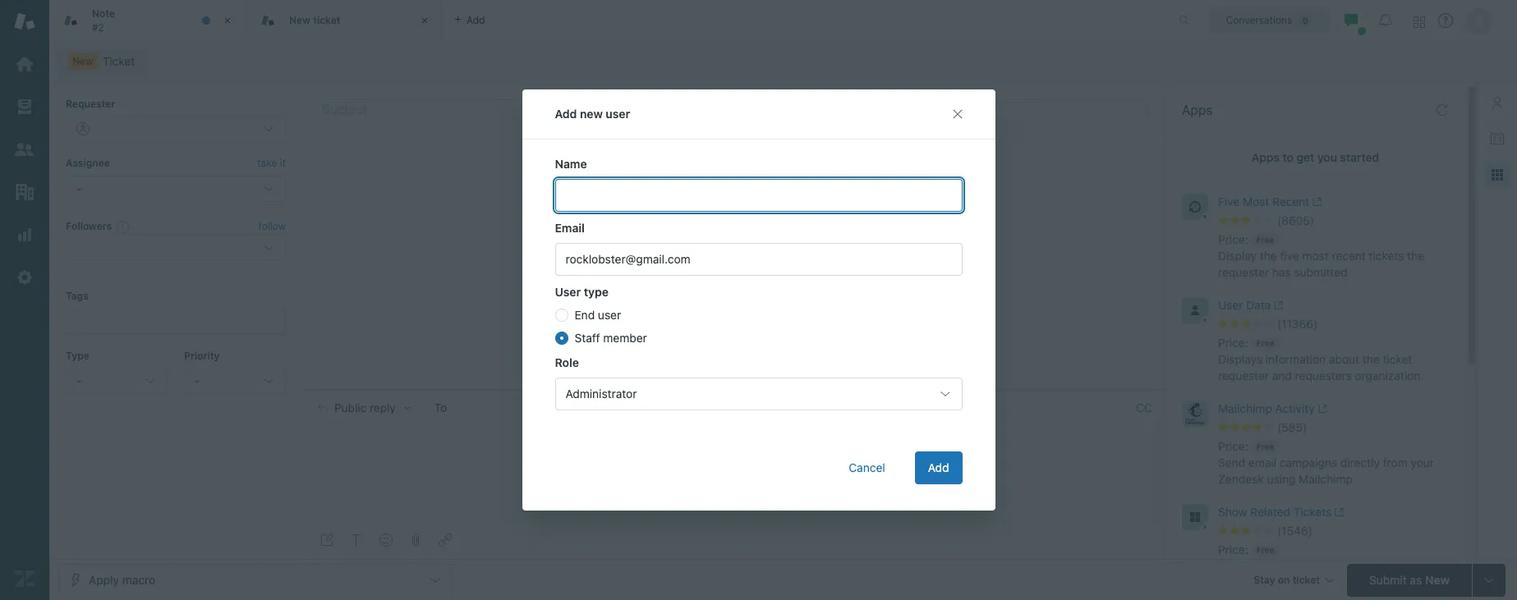 Task type: locate. For each thing, give the bounding box(es) containing it.
2 horizontal spatial new
[[1425, 573, 1450, 587]]

(opens in a new tab) image up 3 stars. 1546 reviews. element
[[1332, 508, 1345, 518]]

2 requester from the top
[[1218, 369, 1269, 383]]

Public reply composer text field
[[311, 425, 1146, 460]]

- button
[[66, 368, 168, 394], [184, 368, 286, 394]]

price: free display the five most recent tickets the requester has submitted
[[1218, 232, 1425, 279]]

apps for apps to get you started
[[1252, 150, 1280, 164]]

1 horizontal spatial (opens in a new tab) image
[[1310, 197, 1322, 207]]

1 horizontal spatial new
[[289, 14, 311, 26]]

submitted
[[1294, 265, 1348, 279]]

most
[[1243, 195, 1270, 209]]

1 horizontal spatial add
[[928, 461, 949, 475]]

1 vertical spatial mailchimp
[[1299, 472, 1353, 486]]

insert emojis image
[[380, 534, 393, 547]]

0 horizontal spatial -
[[76, 374, 82, 388]]

the
[[1260, 249, 1277, 263], [1408, 249, 1425, 263], [1363, 352, 1380, 366]]

1 price: from the top
[[1218, 232, 1249, 246]]

(opens in a new tab) image inside five most recent link
[[1310, 197, 1322, 207]]

4 stars. 585 reviews. element
[[1218, 421, 1456, 435]]

price: up displays
[[1218, 336, 1249, 350]]

(opens in a new tab) image up 4 stars. 585 reviews. element
[[1315, 404, 1328, 414]]

(opens in a new tab) image for five most recent
[[1310, 197, 1322, 207]]

2 close image from the left
[[417, 12, 433, 29]]

3 free from the top
[[1257, 442, 1275, 452]]

free inside price: free send email campaigns directly from your zendesk using mailchimp
[[1257, 442, 1275, 452]]

tab
[[49, 0, 246, 41]]

0 vertical spatial mailchimp
[[1218, 402, 1273, 416]]

- button down type
[[66, 368, 168, 394]]

conversations
[[1226, 14, 1293, 26]]

the right 'recent'
[[1408, 249, 1425, 263]]

(opens in a new tab) image up (8605)
[[1310, 197, 1322, 207]]

add
[[555, 107, 577, 121], [928, 461, 949, 475]]

get
[[1297, 150, 1315, 164]]

email
[[1249, 456, 1277, 470]]

price: inside price: free send email campaigns directly from your zendesk using mailchimp
[[1218, 440, 1249, 453]]

requester inside price: free displays information about the ticket requester and requesters organization.
[[1218, 369, 1269, 383]]

user for user data
[[1218, 298, 1243, 312]]

shows
[[1218, 559, 1253, 573]]

None field
[[457, 400, 1130, 416]]

4 free from the top
[[1257, 545, 1275, 555]]

price: for send
[[1218, 440, 1249, 453]]

draft mode image
[[320, 534, 334, 547]]

Name field
[[555, 179, 962, 212]]

free inside the 'price: free shows related tickets'
[[1257, 545, 1275, 555]]

2 horizontal spatial the
[[1408, 249, 1425, 263]]

cancel
[[849, 461, 885, 475]]

new for new
[[72, 55, 94, 67]]

0 horizontal spatial close image
[[219, 12, 236, 29]]

0 horizontal spatial add
[[555, 107, 577, 121]]

price: up shows
[[1218, 543, 1249, 557]]

related
[[1256, 559, 1293, 573]]

requester
[[1218, 265, 1269, 279], [1218, 369, 1269, 383]]

1 horizontal spatial tickets
[[1369, 249, 1404, 263]]

1 vertical spatial (opens in a new tab) image
[[1332, 508, 1345, 518]]

add new user dialog
[[522, 90, 995, 511]]

1 close image from the left
[[219, 12, 236, 29]]

1 free from the top
[[1257, 235, 1275, 245]]

tickets right 'recent'
[[1369, 249, 1404, 263]]

as
[[1410, 573, 1422, 587]]

(opens in a new tab) image
[[1310, 197, 1322, 207], [1271, 301, 1284, 311]]

- down priority
[[195, 374, 200, 388]]

2 - button from the left
[[184, 368, 286, 394]]

user left data
[[1218, 298, 1243, 312]]

price: up send
[[1218, 440, 1249, 453]]

new for new ticket
[[289, 14, 311, 26]]

close image inside "tab"
[[219, 12, 236, 29]]

2 - from the left
[[195, 374, 200, 388]]

member
[[603, 331, 647, 345]]

0 horizontal spatial (opens in a new tab) image
[[1315, 404, 1328, 414]]

add right the cancel
[[928, 461, 949, 475]]

free inside price: free displays information about the ticket requester and requesters organization.
[[1257, 338, 1275, 348]]

price: for display
[[1218, 232, 1249, 246]]

user data image
[[1182, 297, 1209, 324]]

0 horizontal spatial ticket
[[313, 14, 341, 26]]

1 vertical spatial new
[[72, 55, 94, 67]]

follow
[[258, 220, 286, 232]]

take it button
[[257, 156, 286, 172]]

1 horizontal spatial ticket
[[1383, 352, 1413, 366]]

tickets inside price: free display the five most recent tickets the requester has submitted
[[1369, 249, 1404, 263]]

most
[[1303, 249, 1329, 263]]

price: inside price: free display the five most recent tickets the requester has submitted
[[1218, 232, 1249, 246]]

-
[[76, 374, 82, 388], [195, 374, 200, 388]]

directly
[[1341, 456, 1380, 470]]

(opens in a new tab) image inside show related tickets link
[[1332, 508, 1345, 518]]

1 vertical spatial ticket
[[1383, 352, 1413, 366]]

price:
[[1218, 232, 1249, 246], [1218, 336, 1249, 350], [1218, 440, 1249, 453], [1218, 543, 1249, 557]]

mailchimp activity
[[1218, 402, 1315, 416]]

1 - from the left
[[76, 374, 82, 388]]

campaigns
[[1280, 456, 1338, 470]]

3 price: from the top
[[1218, 440, 1249, 453]]

displays
[[1218, 352, 1263, 366]]

new inside tab
[[289, 14, 311, 26]]

display
[[1218, 249, 1257, 263]]

1 vertical spatial requester
[[1218, 369, 1269, 383]]

requester down displays
[[1218, 369, 1269, 383]]

the inside price: free displays information about the ticket requester and requesters organization.
[[1363, 352, 1380, 366]]

main element
[[0, 0, 49, 601]]

free up display
[[1257, 235, 1275, 245]]

- for priority
[[195, 374, 200, 388]]

five
[[1218, 195, 1240, 209]]

type
[[66, 350, 89, 362]]

0 vertical spatial apps
[[1182, 103, 1213, 117]]

new
[[289, 14, 311, 26], [72, 55, 94, 67], [1425, 573, 1450, 587]]

price: up display
[[1218, 232, 1249, 246]]

0 horizontal spatial - button
[[66, 368, 168, 394]]

format text image
[[350, 534, 363, 547]]

information
[[1266, 352, 1326, 366]]

requester inside price: free display the five most recent tickets the requester has submitted
[[1218, 265, 1269, 279]]

price: inside price: free displays information about the ticket requester and requesters organization.
[[1218, 336, 1249, 350]]

0 horizontal spatial (opens in a new tab) image
[[1271, 301, 1284, 311]]

email
[[555, 221, 585, 235]]

user
[[606, 107, 630, 121], [598, 308, 621, 322]]

0 horizontal spatial apps
[[1182, 103, 1213, 117]]

0 vertical spatial (opens in a new tab) image
[[1310, 197, 1322, 207]]

1 - button from the left
[[66, 368, 168, 394]]

five most recent image
[[1182, 194, 1209, 220]]

1 horizontal spatial apps
[[1252, 150, 1280, 164]]

(opens in a new tab) image for user data
[[1271, 301, 1284, 311]]

send
[[1218, 456, 1246, 470]]

close image
[[219, 12, 236, 29], [417, 12, 433, 29]]

1 vertical spatial tickets
[[1296, 559, 1332, 573]]

tickets
[[1294, 505, 1332, 519]]

zendesk support image
[[14, 11, 35, 32]]

- button down priority
[[184, 368, 286, 394]]

1 horizontal spatial user
[[1218, 298, 1243, 312]]

0 vertical spatial tickets
[[1369, 249, 1404, 263]]

(585)
[[1278, 421, 1307, 435]]

3 stars. 11366 reviews. element
[[1218, 317, 1456, 332]]

tickets right related
[[1296, 559, 1332, 573]]

tickets inside the 'price: free shows related tickets'
[[1296, 559, 1332, 573]]

price: inside the 'price: free shows related tickets'
[[1218, 543, 1249, 557]]

1 horizontal spatial mailchimp
[[1299, 472, 1353, 486]]

1 horizontal spatial - button
[[184, 368, 286, 394]]

end
[[575, 308, 595, 322]]

the up has
[[1260, 249, 1277, 263]]

show
[[1218, 505, 1248, 519]]

(opens in a new tab) image for mailchimp activity
[[1315, 404, 1328, 414]]

0 vertical spatial requester
[[1218, 265, 1269, 279]]

4 price: from the top
[[1218, 543, 1249, 557]]

add attachment image
[[409, 534, 422, 547]]

- button for type
[[66, 368, 168, 394]]

tags
[[66, 290, 89, 302]]

user
[[555, 285, 581, 299], [1218, 298, 1243, 312]]

Email field
[[555, 243, 962, 276]]

tab containing note
[[49, 0, 246, 41]]

(opens in a new tab) image inside mailchimp activity link
[[1315, 404, 1328, 414]]

free for related
[[1257, 545, 1275, 555]]

1 horizontal spatial the
[[1363, 352, 1380, 366]]

0 vertical spatial ticket
[[313, 14, 341, 26]]

data
[[1246, 298, 1271, 312]]

cancel button
[[836, 452, 899, 485]]

user up 'staff member'
[[598, 308, 621, 322]]

1 vertical spatial user
[[598, 308, 621, 322]]

user inside dialog
[[555, 285, 581, 299]]

1 vertical spatial (opens in a new tab) image
[[1271, 301, 1284, 311]]

staff
[[575, 331, 600, 345]]

free up email
[[1257, 442, 1275, 452]]

free up related
[[1257, 545, 1275, 555]]

requester down display
[[1218, 265, 1269, 279]]

cc button
[[1136, 401, 1153, 415]]

tickets
[[1369, 249, 1404, 263], [1296, 559, 1332, 573]]

0 vertical spatial add
[[555, 107, 577, 121]]

mailchimp down campaigns
[[1299, 472, 1353, 486]]

show related tickets image
[[1182, 504, 1209, 531]]

views image
[[14, 96, 35, 117]]

free inside price: free display the five most recent tickets the requester has submitted
[[1257, 235, 1275, 245]]

free up displays
[[1257, 338, 1275, 348]]

add left new
[[555, 107, 577, 121]]

apps for apps
[[1182, 103, 1213, 117]]

0 vertical spatial new
[[289, 14, 311, 26]]

add new user
[[555, 107, 630, 121]]

mailchimp down and
[[1218, 402, 1273, 416]]

2 price: from the top
[[1218, 336, 1249, 350]]

0 horizontal spatial user
[[555, 285, 581, 299]]

0 vertical spatial (opens in a new tab) image
[[1315, 404, 1328, 414]]

has
[[1272, 265, 1291, 279]]

add for add new user
[[555, 107, 577, 121]]

add for add
[[928, 461, 949, 475]]

0 vertical spatial user
[[606, 107, 630, 121]]

(opens in a new tab) image inside user data link
[[1271, 301, 1284, 311]]

user right new
[[606, 107, 630, 121]]

1 horizontal spatial close image
[[417, 12, 433, 29]]

(opens in a new tab) image up the (11366)
[[1271, 301, 1284, 311]]

mailchimp activity link
[[1218, 401, 1426, 421]]

apps to get you started
[[1252, 150, 1380, 164]]

1 requester from the top
[[1218, 265, 1269, 279]]

user left type
[[555, 285, 581, 299]]

new inside secondary element
[[72, 55, 94, 67]]

requesters
[[1295, 369, 1352, 383]]

1 horizontal spatial -
[[195, 374, 200, 388]]

0 horizontal spatial new
[[72, 55, 94, 67]]

zendesk
[[1218, 472, 1264, 486]]

five
[[1280, 249, 1300, 263]]

ticket
[[313, 14, 341, 26], [1383, 352, 1413, 366]]

tabs tab list
[[49, 0, 1162, 41]]

the up organization.
[[1363, 352, 1380, 366]]

zendesk products image
[[1414, 16, 1425, 28]]

- down type
[[76, 374, 82, 388]]

activity
[[1276, 402, 1315, 416]]

2 free from the top
[[1257, 338, 1275, 348]]

0 horizontal spatial tickets
[[1296, 559, 1332, 573]]

1 horizontal spatial (opens in a new tab) image
[[1332, 508, 1345, 518]]

2 vertical spatial new
[[1425, 573, 1450, 587]]

note
[[92, 7, 115, 20]]

ticket inside tab
[[313, 14, 341, 26]]

conversations button
[[1209, 7, 1330, 33]]

1 vertical spatial apps
[[1252, 150, 1280, 164]]

add inside button
[[928, 461, 949, 475]]

(8605)
[[1278, 214, 1315, 228]]

(opens in a new tab) image
[[1315, 404, 1328, 414], [1332, 508, 1345, 518]]

five most recent
[[1218, 195, 1310, 209]]

mailchimp
[[1218, 402, 1273, 416], [1299, 472, 1353, 486]]

1 vertical spatial add
[[928, 461, 949, 475]]

user type
[[555, 285, 609, 299]]



Task type: vqa. For each thing, say whether or not it's contained in the screenshot.


Task type: describe. For each thing, give the bounding box(es) containing it.
it
[[280, 157, 286, 170]]

price: free displays information about the ticket requester and requesters organization.
[[1218, 336, 1424, 383]]

ticket inside price: free displays information about the ticket requester and requesters organization.
[[1383, 352, 1413, 366]]

using
[[1267, 472, 1296, 486]]

close image inside the new ticket tab
[[417, 12, 433, 29]]

show related tickets
[[1218, 505, 1332, 519]]

mailchimp activity image
[[1182, 401, 1209, 427]]

staff member
[[575, 331, 647, 345]]

name
[[555, 157, 587, 171]]

knowledge image
[[1491, 132, 1504, 145]]

- button for priority
[[184, 368, 286, 394]]

new link
[[58, 50, 146, 73]]

price: for displays
[[1218, 336, 1249, 350]]

about
[[1329, 352, 1360, 366]]

related
[[1251, 505, 1291, 519]]

mailchimp inside price: free send email campaigns directly from your zendesk using mailchimp
[[1299, 472, 1353, 486]]

started
[[1341, 150, 1380, 164]]

#2
[[92, 21, 104, 33]]

user data link
[[1218, 297, 1426, 317]]

take
[[257, 157, 277, 170]]

user for user type
[[555, 285, 581, 299]]

to
[[1283, 150, 1294, 164]]

get started image
[[14, 53, 35, 75]]

3 stars. 8605 reviews. element
[[1218, 214, 1456, 228]]

0 horizontal spatial the
[[1260, 249, 1277, 263]]

0 horizontal spatial mailchimp
[[1218, 402, 1273, 416]]

to
[[434, 401, 447, 415]]

your
[[1411, 456, 1435, 470]]

customer context image
[[1491, 96, 1504, 109]]

role
[[555, 356, 579, 370]]

close modal image
[[951, 108, 964, 121]]

add button
[[915, 452, 962, 485]]

reporting image
[[14, 224, 35, 246]]

free for the
[[1257, 235, 1275, 245]]

get help image
[[1439, 13, 1453, 28]]

customers image
[[14, 139, 35, 160]]

price: for shows
[[1218, 543, 1249, 557]]

3 stars. 1546 reviews. element
[[1218, 524, 1456, 539]]

cc
[[1136, 401, 1153, 415]]

(11366)
[[1278, 317, 1318, 331]]

price: free shows related tickets
[[1218, 543, 1332, 573]]

(1546)
[[1278, 524, 1313, 538]]

from
[[1383, 456, 1408, 470]]

organization.
[[1355, 369, 1424, 383]]

add link (cmd k) image
[[439, 534, 452, 547]]

price: free send email campaigns directly from your zendesk using mailchimp
[[1218, 440, 1435, 486]]

organizations image
[[14, 182, 35, 203]]

assignee
[[66, 157, 110, 170]]

new ticket tab
[[246, 0, 444, 41]]

administrator
[[566, 387, 637, 401]]

end user
[[575, 308, 621, 322]]

- for type
[[76, 374, 82, 388]]

priority
[[184, 350, 220, 362]]

admin image
[[14, 267, 35, 288]]

and
[[1272, 369, 1292, 383]]

submit
[[1370, 573, 1407, 587]]

new ticket
[[289, 14, 341, 26]]

type
[[584, 285, 609, 299]]

recent
[[1273, 195, 1310, 209]]

free for email
[[1257, 442, 1275, 452]]

five most recent link
[[1218, 194, 1426, 214]]

Subject field
[[319, 99, 1149, 119]]

show related tickets link
[[1218, 504, 1426, 524]]

free for information
[[1257, 338, 1275, 348]]

note #2
[[92, 7, 115, 33]]

submit as new
[[1370, 573, 1450, 587]]

follow button
[[258, 219, 286, 234]]

(opens in a new tab) image for show related tickets
[[1332, 508, 1345, 518]]

administrator button
[[555, 378, 962, 411]]

recent
[[1332, 249, 1366, 263]]

secondary element
[[49, 45, 1517, 78]]

apps image
[[1491, 168, 1504, 182]]

zendesk image
[[14, 569, 35, 590]]

you
[[1318, 150, 1338, 164]]

user data
[[1218, 298, 1271, 312]]

new
[[580, 107, 603, 121]]

take it
[[257, 157, 286, 170]]



